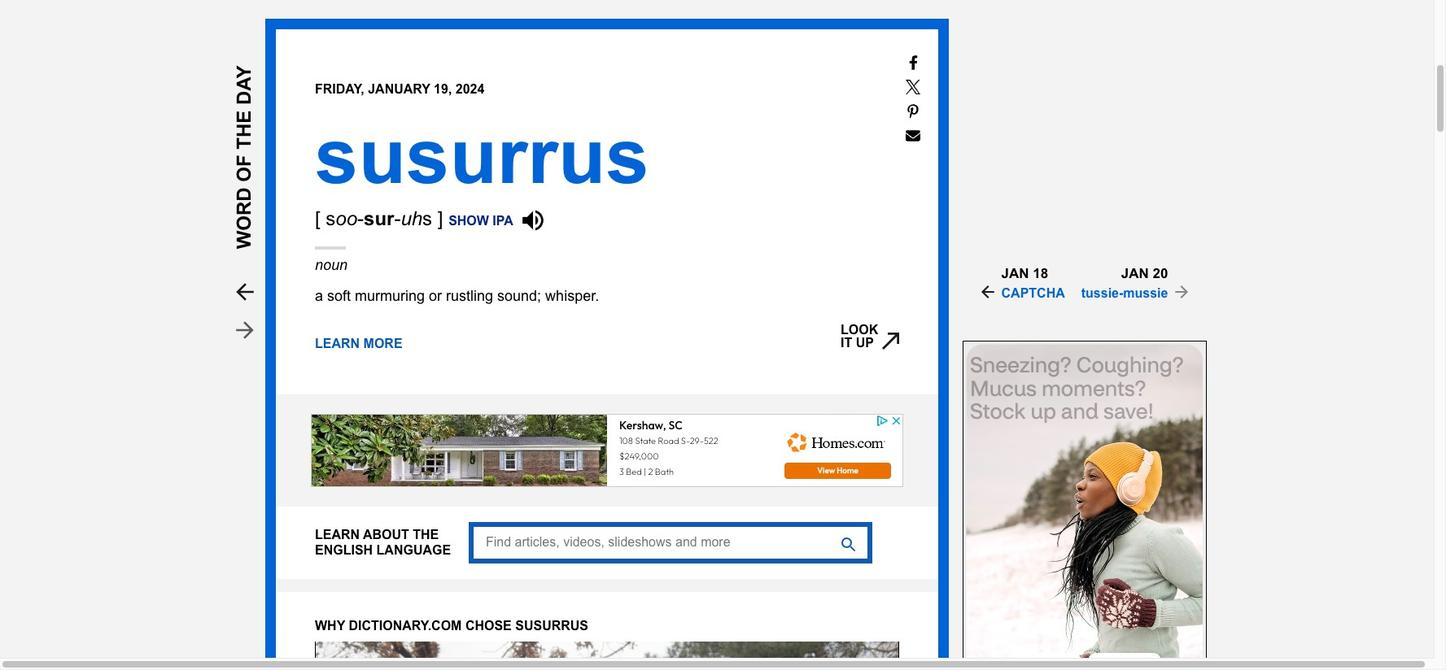 Task type: describe. For each thing, give the bounding box(es) containing it.
of the
[[232, 110, 254, 182]]

1 - from the left
[[357, 208, 364, 230]]

0 horizontal spatial advertisement element
[[311, 414, 904, 487]]

of
[[232, 155, 254, 182]]

jan 20 tussie-mussie
[[1082, 266, 1169, 300]]

murmuring
[[355, 288, 425, 304]]

2024
[[456, 82, 485, 96]]

learn more link
[[315, 337, 403, 351]]

[
[[315, 208, 321, 230]]

day
[[232, 65, 254, 110]]

why
[[315, 619, 345, 633]]

look it up link
[[841, 323, 900, 350]]

1 vertical spatial susurrus
[[516, 619, 589, 633]]

Find articles, videos, slideshows and more text field
[[469, 522, 873, 564]]

1 s from the left
[[326, 208, 336, 230]]

about
[[363, 528, 409, 542]]

show
[[449, 214, 489, 228]]

whisper.
[[546, 288, 599, 304]]

sound;
[[497, 288, 542, 304]]

friday,
[[315, 82, 365, 96]]

language
[[377, 544, 451, 558]]

19,
[[434, 82, 452, 96]]

a
[[315, 288, 323, 304]]

soft
[[327, 288, 351, 304]]

rustling
[[446, 288, 493, 304]]

1 horizontal spatial advertisement element
[[963, 341, 1207, 671]]

video player region
[[315, 642, 900, 671]]

sur
[[364, 208, 394, 230]]

]
[[438, 208, 443, 230]]



Task type: locate. For each thing, give the bounding box(es) containing it.
english
[[315, 544, 373, 558]]

jan 18 captcha
[[1002, 266, 1066, 300]]

[ s oo - sur - uh s  ] show ipa
[[315, 208, 514, 230]]

jan for jan 18
[[1002, 266, 1030, 282]]

0 horizontal spatial -
[[357, 208, 364, 230]]

0 vertical spatial susurrus
[[315, 112, 650, 199]]

why dictionary.com chose susurrus
[[315, 619, 589, 633]]

mussie
[[1124, 287, 1169, 300]]

captcha
[[1002, 287, 1066, 300]]

dictionary.com
[[349, 619, 462, 633]]

learn about the english language
[[315, 528, 451, 558]]

-
[[357, 208, 364, 230], [394, 208, 401, 230]]

or
[[429, 288, 442, 304]]

learn
[[315, 528, 360, 542]]

learn
[[315, 337, 360, 351]]

uh
[[401, 208, 423, 230]]

s left ] at the top of the page
[[423, 208, 432, 230]]

s
[[326, 208, 336, 230], [423, 208, 432, 230]]

1 jan from the left
[[1002, 266, 1030, 282]]

a soft murmuring or rustling sound; whisper.
[[315, 288, 599, 304]]

january
[[368, 82, 430, 96]]

susurrus up the show
[[315, 112, 650, 199]]

advertisement element
[[963, 341, 1207, 671], [311, 414, 904, 487]]

susurrus up video player region
[[516, 619, 589, 633]]

- right [
[[357, 208, 364, 230]]

2 s from the left
[[423, 208, 432, 230]]

susurrus
[[315, 112, 650, 199], [516, 619, 589, 633]]

friday, january 19, 2024
[[315, 82, 485, 96]]

1 horizontal spatial -
[[394, 208, 401, 230]]

0 horizontal spatial jan
[[1002, 266, 1030, 282]]

the up language
[[413, 528, 439, 542]]

the inside learn about the english language
[[413, 528, 439, 542]]

up
[[856, 336, 874, 350]]

the
[[232, 110, 254, 149], [413, 528, 439, 542]]

noun
[[315, 257, 348, 274]]

None search field
[[469, 522, 873, 564]]

learn more
[[315, 337, 403, 351]]

1 horizontal spatial s
[[423, 208, 432, 230]]

20
[[1153, 266, 1169, 282]]

- left ] at the top of the page
[[394, 208, 401, 230]]

jan inside jan 20 tussie-mussie
[[1122, 266, 1149, 282]]

the up of
[[232, 110, 254, 149]]

tussie-
[[1082, 287, 1124, 300]]

jan
[[1002, 266, 1030, 282], [1122, 266, 1149, 282]]

look it up
[[841, 323, 879, 350]]

jan inside the jan 18 captcha
[[1002, 266, 1030, 282]]

it
[[841, 336, 853, 350]]

18
[[1033, 266, 1049, 282]]

2 jan from the left
[[1122, 266, 1149, 282]]

2 - from the left
[[394, 208, 401, 230]]

word
[[232, 182, 254, 249]]

oo
[[336, 208, 357, 230]]

s right [
[[326, 208, 336, 230]]

chose
[[466, 619, 512, 633]]

look
[[841, 323, 879, 337]]

jan left 18
[[1002, 266, 1030, 282]]

ipa
[[493, 214, 514, 228]]

jan for jan 20
[[1122, 266, 1149, 282]]

more
[[364, 337, 403, 351]]

1 horizontal spatial the
[[413, 528, 439, 542]]

0 horizontal spatial s
[[326, 208, 336, 230]]

jan up mussie
[[1122, 266, 1149, 282]]

1 vertical spatial the
[[413, 528, 439, 542]]

1 horizontal spatial jan
[[1122, 266, 1149, 282]]

0 horizontal spatial the
[[232, 110, 254, 149]]

0 vertical spatial the
[[232, 110, 254, 149]]



